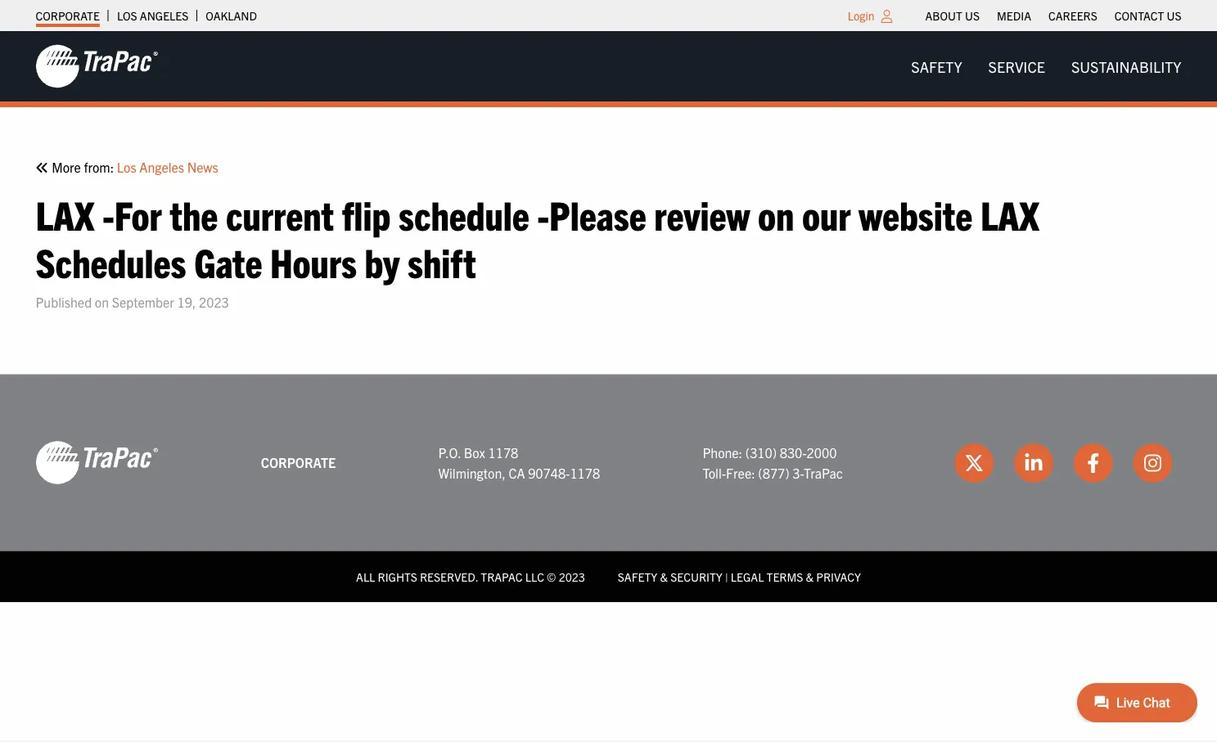 Task type: describe. For each thing, give the bounding box(es) containing it.
login
[[848, 8, 875, 23]]

trapac
[[481, 570, 523, 584]]

sustainability link
[[1059, 50, 1195, 83]]

privacy
[[817, 570, 862, 584]]

menu bar containing about us
[[917, 4, 1191, 27]]

ca
[[509, 465, 525, 482]]

trapac
[[804, 465, 844, 482]]

(310)
[[746, 444, 777, 461]]

2 angeles from the top
[[140, 158, 184, 175]]

from:
[[84, 158, 114, 175]]

3-
[[793, 465, 804, 482]]

phone:
[[703, 444, 743, 461]]

2 los from the top
[[117, 158, 137, 175]]

19,
[[177, 293, 196, 310]]

(877)
[[759, 465, 790, 482]]

schedule
[[399, 189, 530, 239]]

safety for safety & security | legal terms & privacy
[[618, 570, 658, 584]]

lax -for the current flip schedule -please review on our website lax schedules gate hours by shift published on september 19, 2023
[[36, 189, 1040, 310]]

media
[[998, 8, 1032, 23]]

©
[[547, 570, 556, 584]]

1 horizontal spatial corporate
[[261, 455, 336, 471]]

footer containing p.o. box 1178
[[0, 375, 1218, 603]]

box
[[464, 444, 486, 461]]

2 & from the left
[[806, 570, 814, 584]]

for
[[114, 189, 162, 239]]

website
[[859, 189, 973, 239]]

p.o.
[[439, 444, 461, 461]]

our
[[803, 189, 851, 239]]

flip
[[342, 189, 391, 239]]

legal terms & privacy link
[[731, 570, 862, 584]]

1 & from the left
[[661, 570, 668, 584]]

wilmington,
[[439, 465, 506, 482]]

corporate link
[[36, 4, 100, 27]]

contact us
[[1115, 8, 1182, 23]]

reserved.
[[420, 570, 478, 584]]

security
[[671, 570, 723, 584]]

terms
[[767, 570, 804, 584]]

oakland
[[206, 8, 257, 23]]

hours
[[270, 236, 357, 286]]

sustainability
[[1072, 57, 1182, 75]]

published
[[36, 293, 92, 310]]

schedules
[[36, 236, 186, 286]]

0 vertical spatial corporate
[[36, 8, 100, 23]]

los angeles news link
[[117, 156, 218, 177]]

2000
[[807, 444, 837, 461]]

about us link
[[926, 4, 980, 27]]

phone: (310) 830-2000 toll-free: (877) 3-trapac
[[703, 444, 844, 482]]

safety for safety
[[912, 57, 963, 75]]

menu bar containing safety
[[899, 50, 1195, 83]]

llc
[[526, 570, 545, 584]]

830-
[[780, 444, 807, 461]]

corporate image inside footer
[[36, 440, 158, 486]]

solid image
[[36, 161, 49, 174]]



Task type: vqa. For each thing, say whether or not it's contained in the screenshot.
P.O. Box 1178 Wilmington, CA 90748-1178
yes



Task type: locate. For each thing, give the bounding box(es) containing it.
us right contact
[[1168, 8, 1182, 23]]

0 horizontal spatial 1178
[[489, 444, 519, 461]]

0 vertical spatial los
[[117, 8, 137, 23]]

more
[[52, 158, 81, 175]]

0 vertical spatial 2023
[[199, 293, 229, 310]]

1178 right ca
[[570, 465, 600, 482]]

service
[[989, 57, 1046, 75]]

1 vertical spatial 2023
[[559, 570, 585, 584]]

|
[[726, 570, 729, 584]]

1 vertical spatial 1178
[[570, 465, 600, 482]]

0 horizontal spatial corporate
[[36, 8, 100, 23]]

2 corporate image from the top
[[36, 440, 158, 486]]

oakland link
[[206, 4, 257, 27]]

toll-
[[703, 465, 727, 482]]

& left security at right bottom
[[661, 570, 668, 584]]

1 vertical spatial los
[[117, 158, 137, 175]]

1 vertical spatial corporate
[[261, 455, 336, 471]]

1 vertical spatial menu bar
[[899, 50, 1195, 83]]

media link
[[998, 4, 1032, 27]]

about
[[926, 8, 963, 23]]

on right published
[[95, 293, 109, 310]]

1 vertical spatial on
[[95, 293, 109, 310]]

light image
[[882, 10, 893, 23]]

&
[[661, 570, 668, 584], [806, 570, 814, 584]]

1 corporate image from the top
[[36, 43, 158, 89]]

0 horizontal spatial 2023
[[199, 293, 229, 310]]

us for contact us
[[1168, 8, 1182, 23]]

los angeles link
[[117, 4, 189, 27]]

0 horizontal spatial lax
[[36, 189, 95, 239]]

& right terms
[[806, 570, 814, 584]]

0 vertical spatial angeles
[[140, 8, 189, 23]]

1 - from the left
[[103, 189, 114, 239]]

los inside los angeles link
[[117, 8, 137, 23]]

1 los from the top
[[117, 8, 137, 23]]

safety
[[912, 57, 963, 75], [618, 570, 658, 584]]

0 vertical spatial corporate image
[[36, 43, 158, 89]]

corporate
[[36, 8, 100, 23], [261, 455, 336, 471]]

angeles left news
[[140, 158, 184, 175]]

1 lax from the left
[[36, 189, 95, 239]]

menu bar
[[917, 4, 1191, 27], [899, 50, 1195, 83]]

us
[[966, 8, 980, 23], [1168, 8, 1182, 23]]

2023 right 19,
[[199, 293, 229, 310]]

0 horizontal spatial &
[[661, 570, 668, 584]]

2023
[[199, 293, 229, 310], [559, 570, 585, 584]]

more from: los angeles news
[[49, 158, 218, 175]]

0 vertical spatial 1178
[[489, 444, 519, 461]]

0 vertical spatial menu bar
[[917, 4, 1191, 27]]

1178 up ca
[[489, 444, 519, 461]]

service link
[[976, 50, 1059, 83]]

menu bar down the careers
[[899, 50, 1195, 83]]

2 lax from the left
[[981, 189, 1040, 239]]

los right the 'from:'
[[117, 158, 137, 175]]

review
[[655, 189, 750, 239]]

1 horizontal spatial 1178
[[570, 465, 600, 482]]

safety link
[[899, 50, 976, 83]]

on
[[758, 189, 795, 239], [95, 293, 109, 310]]

all
[[356, 570, 375, 584]]

about us
[[926, 8, 980, 23]]

contact
[[1115, 8, 1165, 23]]

p.o. box 1178 wilmington, ca 90748-1178
[[439, 444, 600, 482]]

1 horizontal spatial on
[[758, 189, 795, 239]]

los right "corporate" link
[[117, 8, 137, 23]]

1 vertical spatial safety
[[618, 570, 658, 584]]

safety & security | legal terms & privacy
[[618, 570, 862, 584]]

- right schedule
[[538, 189, 550, 239]]

-
[[103, 189, 114, 239], [538, 189, 550, 239]]

shift
[[408, 236, 476, 286]]

safety inside menu bar
[[912, 57, 963, 75]]

1 vertical spatial corporate image
[[36, 440, 158, 486]]

1178
[[489, 444, 519, 461], [570, 465, 600, 482]]

current
[[226, 189, 334, 239]]

contact us link
[[1115, 4, 1182, 27]]

careers
[[1049, 8, 1098, 23]]

gate
[[194, 236, 262, 286]]

the
[[170, 189, 218, 239]]

1 vertical spatial angeles
[[140, 158, 184, 175]]

footer
[[0, 375, 1218, 603]]

1 horizontal spatial us
[[1168, 8, 1182, 23]]

1 horizontal spatial -
[[538, 189, 550, 239]]

us right about
[[966, 8, 980, 23]]

corporate image
[[36, 43, 158, 89], [36, 440, 158, 486]]

0 horizontal spatial -
[[103, 189, 114, 239]]

2 - from the left
[[538, 189, 550, 239]]

september
[[112, 293, 174, 310]]

free:
[[727, 465, 756, 482]]

1 horizontal spatial &
[[806, 570, 814, 584]]

please
[[550, 189, 647, 239]]

2023 inside 'lax -for the current flip schedule -please review on our website lax schedules gate hours by shift published on september 19, 2023'
[[199, 293, 229, 310]]

1 us from the left
[[966, 8, 980, 23]]

0 horizontal spatial on
[[95, 293, 109, 310]]

1 horizontal spatial safety
[[912, 57, 963, 75]]

us for about us
[[966, 8, 980, 23]]

0 vertical spatial safety
[[912, 57, 963, 75]]

2 us from the left
[[1168, 8, 1182, 23]]

by
[[365, 236, 400, 286]]

2023 inside footer
[[559, 570, 585, 584]]

0 horizontal spatial safety
[[618, 570, 658, 584]]

careers link
[[1049, 4, 1098, 27]]

login link
[[848, 8, 875, 23]]

safety left security at right bottom
[[618, 570, 658, 584]]

- down the 'from:'
[[103, 189, 114, 239]]

1 angeles from the top
[[140, 8, 189, 23]]

legal
[[731, 570, 764, 584]]

los angeles
[[117, 8, 189, 23]]

menu bar up service
[[917, 4, 1191, 27]]

1 horizontal spatial lax
[[981, 189, 1040, 239]]

1 horizontal spatial 2023
[[559, 570, 585, 584]]

0 horizontal spatial us
[[966, 8, 980, 23]]

rights
[[378, 570, 418, 584]]

safety & security link
[[618, 570, 723, 584]]

los
[[117, 8, 137, 23], [117, 158, 137, 175]]

safety inside footer
[[618, 570, 658, 584]]

lax
[[36, 189, 95, 239], [981, 189, 1040, 239]]

on left our
[[758, 189, 795, 239]]

all rights reserved. trapac llc © 2023
[[356, 570, 585, 584]]

2023 right ©
[[559, 570, 585, 584]]

angeles
[[140, 8, 189, 23], [140, 158, 184, 175]]

safety down about
[[912, 57, 963, 75]]

news
[[187, 158, 218, 175]]

90748-
[[528, 465, 570, 482]]

0 vertical spatial on
[[758, 189, 795, 239]]

angeles left oakland
[[140, 8, 189, 23]]



